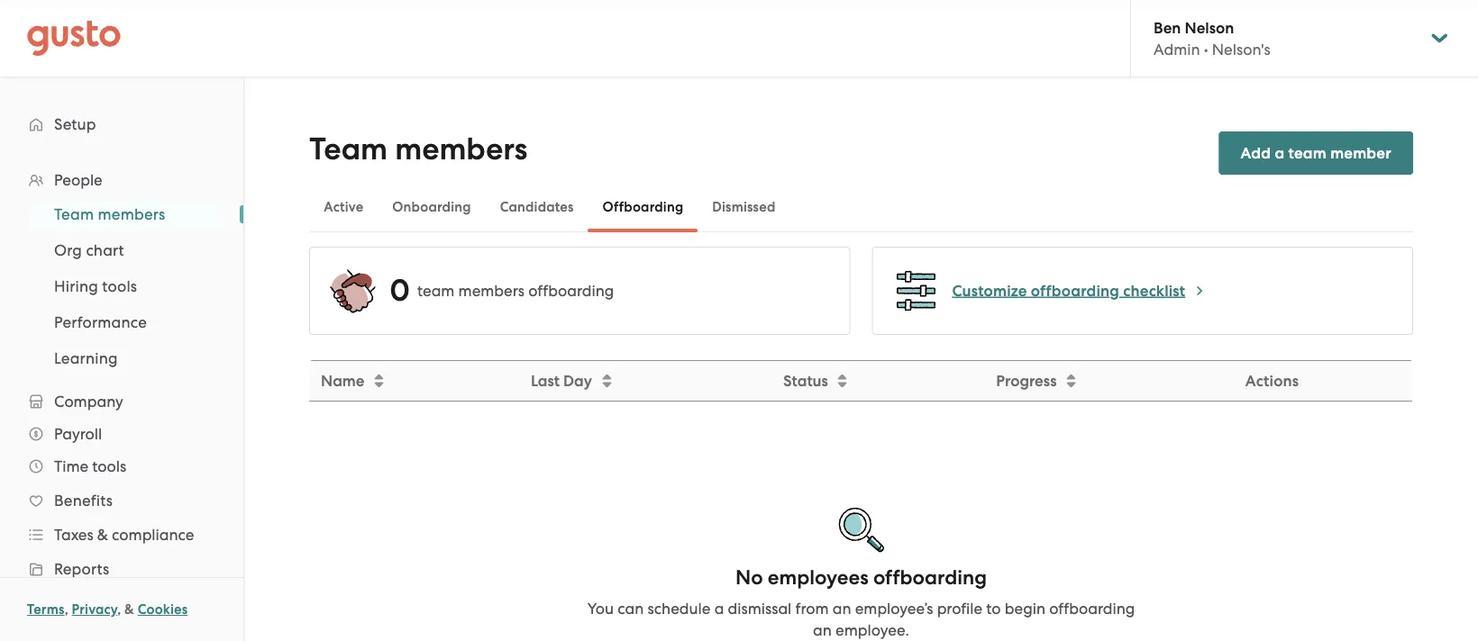 Task type: vqa. For each thing, say whether or not it's contained in the screenshot.
the top Team members
yes



Task type: describe. For each thing, give the bounding box(es) containing it.
time tools
[[54, 458, 126, 476]]

onboarding button
[[378, 186, 485, 229]]

taxes
[[54, 526, 93, 544]]

you can schedule a dismissal from an employee's profile to begin offboarding an employee.
[[587, 600, 1135, 639]]

1 vertical spatial an
[[813, 621, 832, 639]]

no employees offboarding
[[735, 566, 987, 590]]

org chart
[[54, 242, 124, 260]]

offboarding
[[603, 199, 683, 215]]

schedule
[[648, 600, 711, 618]]

org chart link
[[32, 234, 225, 267]]

dismissed button
[[698, 186, 790, 229]]

home image
[[27, 20, 121, 56]]

employee's
[[855, 600, 933, 618]]

from
[[795, 600, 829, 618]]

1 horizontal spatial team
[[309, 131, 388, 168]]

performance
[[54, 314, 147, 332]]

add a team member button
[[1219, 132, 1413, 175]]

customize offboarding checklist
[[952, 282, 1185, 300]]

0
[[390, 273, 410, 309]]

cookies
[[138, 602, 188, 618]]

employee.
[[836, 621, 909, 639]]

progress button
[[986, 362, 1234, 400]]

learning link
[[32, 343, 225, 375]]

offboarding inside 0 team members offboarding
[[528, 282, 614, 300]]

offboarding inside the you can schedule a dismissal from an employee's profile to begin offboarding an employee.
[[1049, 600, 1135, 618]]

performance link
[[32, 306, 225, 339]]

add
[[1241, 144, 1271, 162]]

terms , privacy , & cookies
[[27, 602, 188, 618]]

dismissed
[[712, 199, 776, 215]]

status
[[783, 372, 828, 390]]

employees
[[768, 566, 869, 590]]

add a team member
[[1241, 144, 1391, 162]]

team members inside team members 'link'
[[54, 206, 165, 224]]

compliance
[[112, 526, 194, 544]]

name
[[321, 372, 365, 390]]

team inside button
[[1288, 144, 1327, 162]]

status button
[[773, 362, 984, 400]]

members inside 0 team members offboarding
[[458, 282, 525, 300]]

onboarding
[[392, 199, 471, 215]]

•
[[1204, 40, 1208, 58]]

& inside dropdown button
[[97, 526, 108, 544]]

list containing people
[[0, 164, 243, 642]]

offboarding button
[[588, 186, 698, 229]]



Task type: locate. For each thing, give the bounding box(es) containing it.
a right schedule
[[714, 600, 724, 618]]

people button
[[18, 164, 225, 196]]

last day
[[531, 372, 593, 390]]

team down people
[[54, 206, 94, 224]]

no
[[735, 566, 763, 590]]

benefits link
[[18, 485, 225, 517]]

terms
[[27, 602, 65, 618]]

0 horizontal spatial &
[[97, 526, 108, 544]]

0 vertical spatial members
[[395, 131, 528, 168]]

privacy link
[[72, 602, 117, 618]]

member
[[1330, 144, 1391, 162]]

0 vertical spatial an
[[833, 600, 851, 618]]

1 vertical spatial team
[[417, 282, 455, 300]]

taxes & compliance button
[[18, 519, 225, 552]]

payroll button
[[18, 418, 225, 451]]

candidates button
[[485, 186, 588, 229]]

0 horizontal spatial ,
[[65, 602, 68, 618]]

team members up the onboarding button
[[309, 131, 528, 168]]

team inside 0 team members offboarding
[[417, 282, 455, 300]]

active
[[324, 199, 363, 215]]

tools
[[102, 278, 137, 296], [92, 458, 126, 476]]

members
[[395, 131, 528, 168], [98, 206, 165, 224], [458, 282, 525, 300]]

0 horizontal spatial team members
[[54, 206, 165, 224]]

gusto navigation element
[[0, 78, 243, 642]]

1 list from the top
[[0, 164, 243, 642]]

1 vertical spatial &
[[124, 602, 134, 618]]

1 horizontal spatial team members
[[309, 131, 528, 168]]

team
[[1288, 144, 1327, 162], [417, 282, 455, 300]]

hiring tools
[[54, 278, 137, 296]]

reports link
[[18, 553, 225, 586]]

tools up performance link
[[102, 278, 137, 296]]

admin
[[1154, 40, 1200, 58]]

2 , from the left
[[117, 602, 121, 618]]

a inside the you can schedule a dismissal from an employee's profile to begin offboarding an employee.
[[714, 600, 724, 618]]

last day button
[[520, 362, 771, 400]]

0 horizontal spatial an
[[813, 621, 832, 639]]

0 vertical spatial a
[[1275, 144, 1285, 162]]

list
[[0, 164, 243, 642], [0, 196, 243, 377]]

1 horizontal spatial &
[[124, 602, 134, 618]]

team members tab list
[[309, 182, 1413, 233]]

you
[[587, 600, 614, 618]]

tools for hiring tools
[[102, 278, 137, 296]]

time
[[54, 458, 88, 476]]

payroll
[[54, 425, 102, 443]]

reports
[[54, 561, 109, 579]]

cookies button
[[138, 599, 188, 621]]

day
[[564, 372, 593, 390]]

0 vertical spatial tools
[[102, 278, 137, 296]]

company
[[54, 393, 123, 411]]

& left cookies button
[[124, 602, 134, 618]]

1 vertical spatial members
[[98, 206, 165, 224]]

hiring tools link
[[32, 270, 225, 303]]

benefits
[[54, 492, 113, 510]]

& right taxes
[[97, 526, 108, 544]]

ben nelson admin • nelson's
[[1154, 18, 1271, 58]]

1 horizontal spatial a
[[1275, 144, 1285, 162]]

to
[[986, 600, 1001, 618]]

checklist
[[1123, 282, 1185, 300]]

1 horizontal spatial team
[[1288, 144, 1327, 162]]

hiring
[[54, 278, 98, 296]]

1 horizontal spatial an
[[833, 600, 851, 618]]

team right 0
[[417, 282, 455, 300]]

company button
[[18, 386, 225, 418]]

1 vertical spatial team
[[54, 206, 94, 224]]

taxes & compliance
[[54, 526, 194, 544]]

an down from
[[813, 621, 832, 639]]

an right from
[[833, 600, 851, 618]]

0 vertical spatial team members
[[309, 131, 528, 168]]

, left the privacy link
[[65, 602, 68, 618]]

team up active
[[309, 131, 388, 168]]

offboarding
[[1031, 282, 1120, 300], [528, 282, 614, 300], [873, 566, 987, 590], [1049, 600, 1135, 618]]

team right add
[[1288, 144, 1327, 162]]

ben
[[1154, 18, 1181, 37]]

customize offboarding checklist link
[[952, 280, 1207, 302]]

tools for time tools
[[92, 458, 126, 476]]

0 horizontal spatial team
[[54, 206, 94, 224]]

a
[[1275, 144, 1285, 162], [714, 600, 724, 618]]

chart
[[86, 242, 124, 260]]

team members down people dropdown button at the left of page
[[54, 206, 165, 224]]

actions
[[1246, 372, 1299, 390]]

setup link
[[18, 108, 225, 141]]

can
[[618, 600, 644, 618]]

profile
[[937, 600, 983, 618]]

1 vertical spatial team members
[[54, 206, 165, 224]]

members inside 'link'
[[98, 206, 165, 224]]

last
[[531, 372, 560, 390]]

setup
[[54, 115, 96, 133]]

customize
[[952, 282, 1027, 300]]

0 horizontal spatial a
[[714, 600, 724, 618]]

privacy
[[72, 602, 117, 618]]

an
[[833, 600, 851, 618], [813, 621, 832, 639]]

1 , from the left
[[65, 602, 68, 618]]

nelson
[[1185, 18, 1234, 37]]

active button
[[309, 186, 378, 229]]

2 vertical spatial members
[[458, 282, 525, 300]]

learning
[[54, 350, 118, 368]]

terms link
[[27, 602, 65, 618]]

offboarding tab panel
[[309, 247, 1413, 642]]

dismissal
[[728, 600, 792, 618]]

,
[[65, 602, 68, 618], [117, 602, 121, 618]]

list containing team members
[[0, 196, 243, 377]]

org
[[54, 242, 82, 260]]

1 horizontal spatial ,
[[117, 602, 121, 618]]

tools down payroll dropdown button at the left of the page
[[92, 458, 126, 476]]

team members
[[309, 131, 528, 168], [54, 206, 165, 224]]

1 vertical spatial a
[[714, 600, 724, 618]]

team inside team members 'link'
[[54, 206, 94, 224]]

, down reports link
[[117, 602, 121, 618]]

candidates
[[500, 199, 574, 215]]

&
[[97, 526, 108, 544], [124, 602, 134, 618]]

0 vertical spatial &
[[97, 526, 108, 544]]

name button
[[310, 362, 519, 400]]

2 list from the top
[[0, 196, 243, 377]]

a inside button
[[1275, 144, 1285, 162]]

nelson's
[[1212, 40, 1271, 58]]

tools inside "dropdown button"
[[92, 458, 126, 476]]

begin
[[1005, 600, 1046, 618]]

people
[[54, 171, 103, 189]]

0 vertical spatial team
[[309, 131, 388, 168]]

0 vertical spatial team
[[1288, 144, 1327, 162]]

1 vertical spatial tools
[[92, 458, 126, 476]]

0 horizontal spatial team
[[417, 282, 455, 300]]

team members link
[[32, 198, 225, 231]]

0 team members offboarding
[[390, 273, 614, 309]]

progress
[[996, 372, 1057, 390]]

team
[[309, 131, 388, 168], [54, 206, 94, 224]]

a right add
[[1275, 144, 1285, 162]]

time tools button
[[18, 451, 225, 483]]



